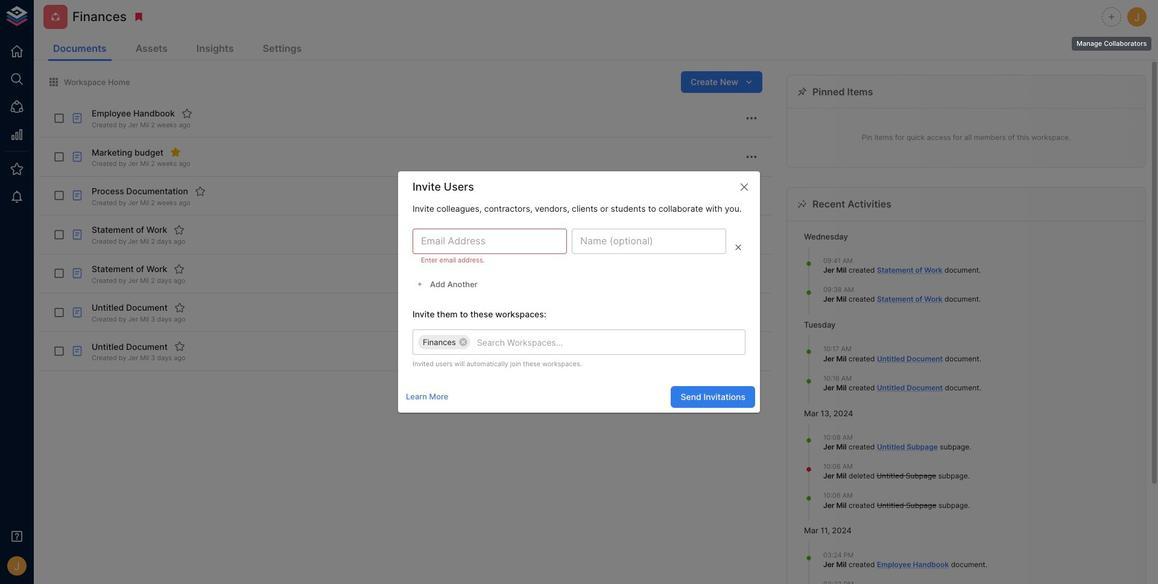 Task type: describe. For each thing, give the bounding box(es) containing it.
remove favorite image
[[170, 147, 181, 158]]

remove bookmark image
[[133, 11, 144, 22]]

Name (optional) text field
[[572, 229, 726, 254]]

1 vertical spatial favorite image
[[174, 225, 185, 235]]



Task type: locate. For each thing, give the bounding box(es) containing it.
favorite image
[[195, 186, 206, 197], [174, 263, 185, 274], [174, 302, 185, 313], [174, 341, 185, 352]]

favorite image
[[182, 108, 192, 119], [174, 225, 185, 235]]

Email Address text field
[[413, 229, 567, 254]]

tooltip
[[1071, 28, 1153, 52]]

Search Workspaces... text field
[[472, 335, 707, 350]]

0 vertical spatial favorite image
[[182, 108, 192, 119]]

dialog
[[398, 171, 760, 413]]



Task type: vqa. For each thing, say whether or not it's contained in the screenshot.
Favorite icon
yes



